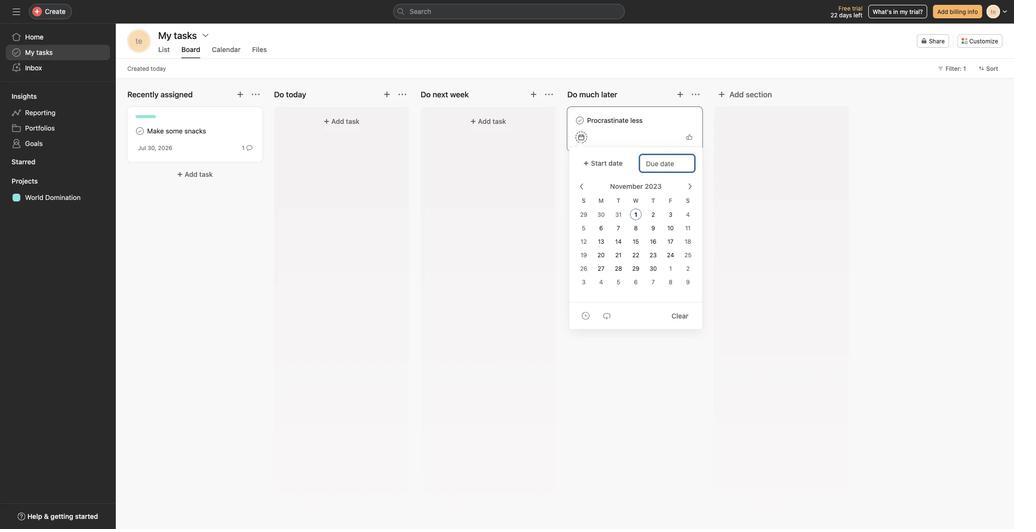 Task type: describe. For each thing, give the bounding box(es) containing it.
free trial 22 days left
[[831, 5, 863, 18]]

recently assigned
[[127, 90, 193, 99]]

procrastinate less
[[587, 117, 643, 125]]

inbox
[[25, 64, 42, 72]]

13
[[598, 239, 605, 245]]

2 s from the left
[[686, 197, 690, 204]]

help
[[27, 513, 42, 521]]

board
[[181, 46, 200, 54]]

my
[[25, 49, 35, 56]]

0 vertical spatial 4
[[686, 212, 690, 218]]

domination
[[45, 194, 81, 202]]

snacks
[[185, 127, 206, 135]]

0 vertical spatial 29
[[580, 212, 588, 218]]

inbox link
[[6, 60, 110, 76]]

left
[[854, 12, 863, 18]]

starred button
[[0, 157, 35, 167]]

add task image
[[383, 91, 391, 98]]

calendar link
[[212, 46, 241, 58]]

insights button
[[0, 92, 37, 101]]

1 vertical spatial 6
[[634, 279, 638, 286]]

show options image
[[202, 31, 210, 39]]

share button
[[917, 34, 949, 48]]

12
[[581, 239, 587, 245]]

25
[[685, 252, 692, 259]]

customize
[[970, 38, 999, 44]]

add task image for recently assigned
[[236, 91, 244, 98]]

te
[[136, 36, 142, 46]]

add time image
[[582, 313, 590, 320]]

trial?
[[910, 8, 923, 15]]

1 s from the left
[[582, 197, 586, 204]]

portfolios
[[25, 124, 55, 132]]

world domination
[[25, 194, 81, 202]]

0 vertical spatial 6
[[600, 225, 603, 232]]

previous month image
[[578, 183, 586, 191]]

19
[[581, 252, 587, 259]]

1 t from the left
[[617, 197, 621, 204]]

start date button
[[577, 155, 632, 172]]

getting
[[51, 513, 73, 521]]

starred
[[12, 158, 35, 166]]

projects element
[[0, 173, 116, 208]]

jul 30, 2026
[[138, 145, 172, 152]]

24
[[667, 252, 674, 259]]

hide sidebar image
[[13, 8, 20, 15]]

board link
[[181, 46, 200, 58]]

27
[[598, 266, 605, 272]]

1 vertical spatial 2
[[686, 266, 690, 272]]

add section button
[[714, 86, 776, 103]]

filter:
[[946, 65, 962, 72]]

in
[[894, 8, 899, 15]]

do for do much later
[[568, 90, 578, 99]]

search list box
[[393, 4, 625, 19]]

te button
[[127, 29, 151, 53]]

Due date text field
[[640, 155, 695, 172]]

trial
[[853, 5, 863, 12]]

1 inside button
[[242, 145, 245, 152]]

files
[[252, 46, 267, 54]]

16
[[650, 239, 657, 245]]

today
[[151, 65, 166, 72]]

23
[[650, 252, 657, 259]]

my
[[900, 8, 908, 15]]

more section actions image for do next week
[[545, 91, 553, 98]]

date
[[609, 160, 623, 167]]

section
[[746, 90, 772, 99]]

sort
[[987, 65, 999, 72]]

search
[[410, 7, 431, 15]]

1 horizontal spatial 5
[[617, 279, 621, 286]]

projects button
[[0, 177, 38, 186]]

add inside "button"
[[730, 90, 744, 99]]

1 horizontal spatial 9
[[686, 279, 690, 286]]

14
[[616, 239, 622, 245]]

0 horizontal spatial 2
[[652, 212, 655, 218]]

my tasks
[[25, 49, 53, 56]]

11
[[686, 225, 691, 232]]

1 vertical spatial 4
[[600, 279, 603, 286]]

2 t from the left
[[652, 197, 655, 204]]

portfolios link
[[6, 121, 110, 136]]

1 horizontal spatial 7
[[652, 279, 655, 286]]

20
[[598, 252, 605, 259]]

created
[[127, 65, 149, 72]]

1 horizontal spatial 29
[[633, 266, 640, 272]]

projects
[[12, 177, 38, 185]]

november 2023 button
[[604, 178, 678, 195]]

goals link
[[6, 136, 110, 152]]

clear
[[672, 312, 689, 320]]

22 inside free trial 22 days left
[[831, 12, 838, 18]]

1 vertical spatial 22
[[633, 252, 640, 259]]

what's in my trial?
[[873, 8, 923, 15]]

m
[[599, 197, 604, 204]]

do for do next week
[[421, 90, 431, 99]]

2026
[[158, 145, 172, 152]]

created today
[[127, 65, 166, 72]]

world
[[25, 194, 43, 202]]

list
[[158, 46, 170, 54]]

what's
[[873, 8, 892, 15]]

info
[[968, 8, 978, 15]]

add billing info button
[[933, 5, 983, 18]]

do today
[[274, 90, 306, 99]]

help & getting started button
[[11, 509, 104, 526]]

clear button
[[666, 308, 695, 325]]



Task type: vqa. For each thing, say whether or not it's contained in the screenshot.
Looking for new HR rep cell's Mark complete icon
no



Task type: locate. For each thing, give the bounding box(es) containing it.
Completed checkbox
[[134, 125, 146, 137]]

next month image
[[686, 183, 694, 191]]

1 more section actions image from the left
[[252, 91, 260, 98]]

30 down 23
[[650, 266, 657, 272]]

2 more section actions image from the left
[[545, 91, 553, 98]]

3 up 10
[[669, 212, 673, 218]]

2 horizontal spatial add task image
[[677, 91, 684, 98]]

start date
[[591, 160, 623, 167]]

much later
[[580, 90, 618, 99]]

2 do from the left
[[568, 90, 578, 99]]

1 horizontal spatial completed image
[[574, 115, 586, 126]]

filter: 1 button
[[934, 62, 971, 75]]

5 up 12
[[582, 225, 586, 232]]

some
[[166, 127, 183, 135]]

more section actions image
[[399, 91, 406, 98], [692, 91, 700, 98]]

my tasks
[[158, 29, 197, 41]]

1 inside 'dropdown button'
[[964, 65, 966, 72]]

4 up 11
[[686, 212, 690, 218]]

jul 30, 2026 button
[[138, 145, 172, 152]]

goals
[[25, 140, 43, 148]]

0 horizontal spatial 6
[[600, 225, 603, 232]]

0 horizontal spatial add task image
[[236, 91, 244, 98]]

4 down 27
[[600, 279, 603, 286]]

26
[[580, 266, 588, 272]]

10
[[668, 225, 674, 232]]

1 horizontal spatial 4
[[686, 212, 690, 218]]

1
[[964, 65, 966, 72], [242, 145, 245, 152], [635, 212, 638, 218], [670, 266, 672, 272]]

Completed checkbox
[[574, 115, 586, 126]]

2 more section actions image from the left
[[692, 91, 700, 98]]

1 horizontal spatial 3
[[669, 212, 673, 218]]

1 vertical spatial 9
[[686, 279, 690, 286]]

1 vertical spatial 3
[[582, 279, 586, 286]]

list link
[[158, 46, 170, 58]]

2023
[[645, 183, 662, 191]]

29 right 28
[[633, 266, 640, 272]]

completed image for procrastinate
[[574, 115, 586, 126]]

7 up 14 on the right top of page
[[617, 225, 620, 232]]

t up '31'
[[617, 197, 621, 204]]

1 add task image from the left
[[236, 91, 244, 98]]

0 horizontal spatial 29
[[580, 212, 588, 218]]

1 horizontal spatial more section actions image
[[692, 91, 700, 98]]

30 down m
[[598, 212, 605, 218]]

0 horizontal spatial 22
[[633, 252, 640, 259]]

1 vertical spatial 5
[[617, 279, 621, 286]]

w
[[633, 197, 639, 204]]

tasks
[[36, 49, 53, 56]]

7
[[617, 225, 620, 232], [652, 279, 655, 286]]

share
[[929, 38, 945, 44]]

1 horizontal spatial 8
[[669, 279, 673, 286]]

started
[[75, 513, 98, 521]]

set to repeat image
[[603, 313, 611, 320]]

completed image left procrastinate
[[574, 115, 586, 126]]

do left next week
[[421, 90, 431, 99]]

sort button
[[975, 62, 1003, 75]]

22 left days
[[831, 12, 838, 18]]

more section actions image
[[252, 91, 260, 98], [545, 91, 553, 98]]

filter: 1
[[946, 65, 966, 72]]

2 add task image from the left
[[530, 91, 538, 98]]

files link
[[252, 46, 267, 58]]

november
[[610, 183, 643, 191]]

do left much later
[[568, 90, 578, 99]]

next week
[[433, 90, 469, 99]]

1 horizontal spatial add task image
[[530, 91, 538, 98]]

8 down 24
[[669, 279, 673, 286]]

5 down 28
[[617, 279, 621, 286]]

2 down 25
[[686, 266, 690, 272]]

0 vertical spatial 5
[[582, 225, 586, 232]]

0 horizontal spatial more section actions image
[[252, 91, 260, 98]]

1 button
[[240, 143, 254, 153]]

more section actions image for do much later
[[692, 91, 700, 98]]

insights
[[12, 92, 37, 100]]

9 down 25
[[686, 279, 690, 286]]

0 vertical spatial 30
[[598, 212, 605, 218]]

0 vertical spatial 2
[[652, 212, 655, 218]]

insights element
[[0, 88, 116, 153]]

calendar
[[212, 46, 241, 54]]

18
[[685, 239, 691, 245]]

1 horizontal spatial t
[[652, 197, 655, 204]]

reporting
[[25, 109, 56, 117]]

help & getting started
[[27, 513, 98, 521]]

t down 2023
[[652, 197, 655, 204]]

search button
[[393, 4, 625, 19]]

add task image for do much later
[[677, 91, 684, 98]]

add
[[938, 8, 949, 15], [730, 90, 744, 99], [332, 118, 344, 125], [478, 118, 491, 125], [625, 160, 638, 168], [185, 171, 198, 179]]

make
[[147, 127, 164, 135]]

22
[[831, 12, 838, 18], [633, 252, 640, 259]]

30
[[598, 212, 605, 218], [650, 266, 657, 272]]

0 horizontal spatial 4
[[600, 279, 603, 286]]

8 up 15
[[634, 225, 638, 232]]

17
[[668, 239, 674, 245]]

0 likes. click to like this task image
[[687, 135, 693, 140]]

29 up 12
[[580, 212, 588, 218]]

make some snacks
[[147, 127, 206, 135]]

t
[[617, 197, 621, 204], [652, 197, 655, 204]]

add task image
[[236, 91, 244, 98], [530, 91, 538, 98], [677, 91, 684, 98]]

0 horizontal spatial 8
[[634, 225, 638, 232]]

0 vertical spatial 8
[[634, 225, 638, 232]]

0 horizontal spatial 9
[[652, 225, 655, 232]]

3 add task image from the left
[[677, 91, 684, 98]]

30,
[[148, 145, 156, 152]]

15
[[633, 239, 639, 245]]

s down next month image
[[686, 197, 690, 204]]

start
[[591, 160, 607, 167]]

3 down 26
[[582, 279, 586, 286]]

completed image for make
[[134, 125, 146, 137]]

completed image left make
[[134, 125, 146, 137]]

add billing info
[[938, 8, 978, 15]]

4
[[686, 212, 690, 218], [600, 279, 603, 286]]

do next week
[[421, 90, 469, 99]]

november 2023
[[610, 183, 662, 191]]

0 horizontal spatial 5
[[582, 225, 586, 232]]

1 more section actions image from the left
[[399, 91, 406, 98]]

6 up 13
[[600, 225, 603, 232]]

s down "previous month" 'image'
[[582, 197, 586, 204]]

more section actions image right add task image
[[399, 91, 406, 98]]

add inside button
[[938, 8, 949, 15]]

6
[[600, 225, 603, 232], [634, 279, 638, 286]]

more section actions image for recently assigned
[[252, 91, 260, 98]]

3
[[669, 212, 673, 218], [582, 279, 586, 286]]

0 vertical spatial 7
[[617, 225, 620, 232]]

0 vertical spatial 9
[[652, 225, 655, 232]]

more section actions image for do today
[[399, 91, 406, 98]]

&
[[44, 513, 49, 521]]

6 down 15
[[634, 279, 638, 286]]

1 horizontal spatial s
[[686, 197, 690, 204]]

0 horizontal spatial do
[[421, 90, 431, 99]]

more section actions image left do much later
[[545, 91, 553, 98]]

0 horizontal spatial completed image
[[134, 125, 146, 137]]

add section
[[730, 90, 772, 99]]

21
[[616, 252, 622, 259]]

do
[[421, 90, 431, 99], [568, 90, 578, 99]]

0 vertical spatial 22
[[831, 12, 838, 18]]

add task button
[[280, 113, 403, 130], [427, 113, 550, 130], [568, 155, 703, 173], [127, 166, 263, 183]]

1 horizontal spatial do
[[568, 90, 578, 99]]

9 up 16
[[652, 225, 655, 232]]

create
[[45, 7, 66, 15]]

2 up 16
[[652, 212, 655, 218]]

1 vertical spatial 7
[[652, 279, 655, 286]]

f
[[669, 197, 673, 204]]

days
[[840, 12, 852, 18]]

1 horizontal spatial more section actions image
[[545, 91, 553, 98]]

free
[[839, 5, 851, 12]]

world domination link
[[6, 190, 110, 206]]

0 horizontal spatial t
[[617, 197, 621, 204]]

0 horizontal spatial 3
[[582, 279, 586, 286]]

billing
[[950, 8, 966, 15]]

global element
[[0, 24, 116, 82]]

completed image
[[574, 115, 586, 126], [134, 125, 146, 137]]

7 down 23
[[652, 279, 655, 286]]

1 do from the left
[[421, 90, 431, 99]]

1 horizontal spatial 30
[[650, 266, 657, 272]]

1 vertical spatial 29
[[633, 266, 640, 272]]

reporting link
[[6, 105, 110, 121]]

1 horizontal spatial 6
[[634, 279, 638, 286]]

1 horizontal spatial 22
[[831, 12, 838, 18]]

more section actions image left do today
[[252, 91, 260, 98]]

0 horizontal spatial s
[[582, 197, 586, 204]]

22 down 15
[[633, 252, 640, 259]]

1 vertical spatial 8
[[669, 279, 673, 286]]

0 horizontal spatial 30
[[598, 212, 605, 218]]

0 horizontal spatial 7
[[617, 225, 620, 232]]

task
[[346, 118, 360, 125], [493, 118, 506, 125], [639, 160, 653, 168], [199, 171, 213, 179]]

0 horizontal spatial more section actions image
[[399, 91, 406, 98]]

1 horizontal spatial 2
[[686, 266, 690, 272]]

add task image for do next week
[[530, 91, 538, 98]]

5
[[582, 225, 586, 232], [617, 279, 621, 286]]

9
[[652, 225, 655, 232], [686, 279, 690, 286]]

0 vertical spatial 3
[[669, 212, 673, 218]]

1 vertical spatial 30
[[650, 266, 657, 272]]

create button
[[29, 4, 72, 19]]

my tasks link
[[6, 45, 110, 60]]

more section actions image up 0 likes. click to like this task image
[[692, 91, 700, 98]]



